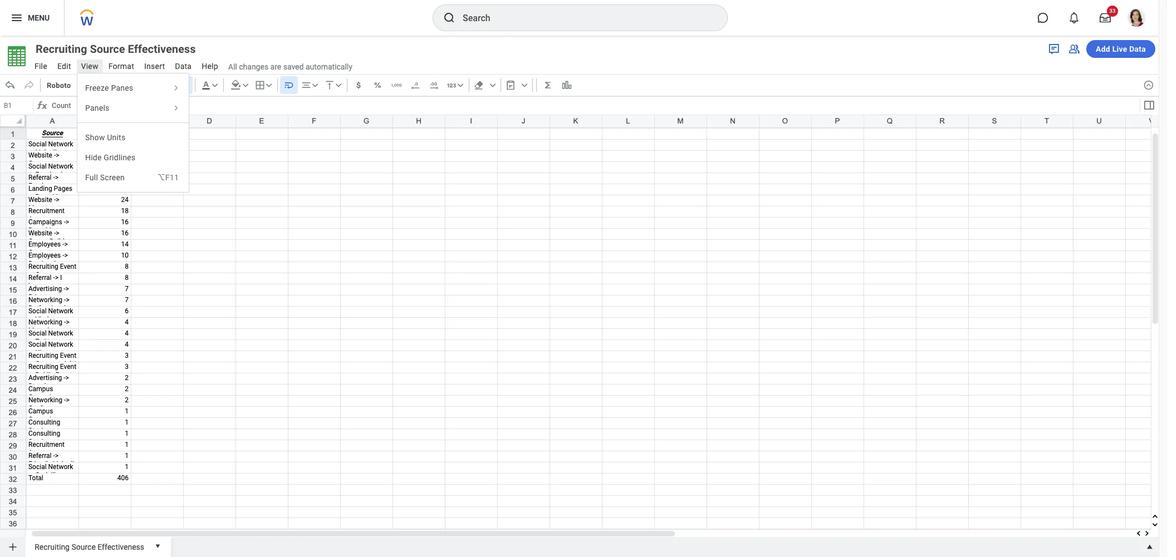 Task type: locate. For each thing, give the bounding box(es) containing it.
data inside menus menu bar
[[175, 62, 192, 71]]

autosum image
[[542, 80, 553, 91]]

undo l image
[[4, 80, 16, 91]]

recruiting source effectiveness
[[36, 42, 196, 56], [35, 543, 144, 552]]

chevron right small image down underline image
[[171, 103, 181, 113]]

chevron right small image
[[171, 83, 181, 93], [171, 103, 181, 113]]

recruiting source effectiveness for second recruiting source effectiveness button from the top
[[35, 543, 144, 552]]

1 vertical spatial effectiveness
[[98, 543, 144, 552]]

grid
[[0, 115, 1167, 558]]

roboto
[[47, 81, 71, 89]]

freeze panes menu item
[[77, 78, 189, 98]]

profile logan mcneil image
[[1128, 9, 1146, 29]]

data up underline image
[[175, 62, 192, 71]]

recruiting for second recruiting source effectiveness button from the top
[[35, 543, 70, 552]]

chevron down small image right the paste icon
[[519, 80, 530, 91]]

4 chevron down small image from the left
[[455, 80, 466, 91]]

format
[[108, 62, 134, 71]]

recruiting
[[36, 42, 87, 56], [35, 543, 70, 552]]

fx image
[[36, 99, 49, 113]]

0 horizontal spatial data
[[175, 62, 192, 71]]

0 vertical spatial chevron right small image
[[171, 83, 181, 93]]

help
[[202, 62, 218, 71]]

1 vertical spatial recruiting
[[35, 543, 70, 552]]

chevron right small image up panels menu item
[[171, 83, 181, 93]]

chevron right small image inside panels menu item
[[171, 103, 181, 113]]

paste image
[[505, 80, 516, 91]]

menu item
[[77, 168, 189, 188]]

media classroom image
[[1068, 42, 1081, 56]]

chevron up circle image
[[1143, 80, 1155, 91]]

add footer ws image
[[7, 542, 18, 553]]

all changes are saved automatically
[[228, 62, 352, 71]]

chevron down small image
[[240, 80, 251, 91], [263, 80, 274, 91], [487, 80, 498, 91], [519, 80, 530, 91]]

align center image
[[301, 80, 312, 91]]

chevron down small image
[[209, 80, 220, 91], [310, 80, 321, 91], [333, 80, 344, 91], [455, 80, 466, 91]]

data inside button
[[1130, 45, 1146, 53]]

2 chevron down small image from the left
[[310, 80, 321, 91]]

Formula Bar text field
[[49, 98, 1139, 114]]

all
[[228, 62, 237, 71]]

caret up image
[[1145, 542, 1156, 553]]

1 chevron down small image from the left
[[240, 80, 251, 91]]

1 chevron right small image from the top
[[171, 83, 181, 93]]

1 vertical spatial chevron right small image
[[171, 103, 181, 113]]

show units
[[85, 133, 126, 142]]

hide
[[85, 153, 102, 162]]

chevron right small image inside freeze panes menu item
[[171, 83, 181, 93]]

0 vertical spatial recruiting source effectiveness
[[36, 42, 196, 56]]

recruiting source effectiveness button
[[30, 41, 216, 57], [30, 537, 149, 555]]

recruiting for 2nd recruiting source effectiveness button from the bottom of the page
[[36, 42, 87, 56]]

2 chevron right small image from the top
[[171, 103, 181, 113]]

chevron down small image left the align top 'icon'
[[310, 80, 321, 91]]

2 chevron down small image from the left
[[263, 80, 274, 91]]

1 vertical spatial data
[[175, 62, 192, 71]]

text wrap image
[[283, 80, 294, 91]]

chevron down small image for "align center" icon
[[310, 80, 321, 91]]

effectiveness left caret down small icon at the bottom of the page
[[98, 543, 144, 552]]

1 vertical spatial recruiting source effectiveness button
[[30, 537, 149, 555]]

menu item containing full screen
[[77, 168, 189, 188]]

chevron down small image for the numbers icon
[[455, 80, 466, 91]]

source
[[90, 42, 125, 56], [72, 543, 96, 552]]

chart image
[[561, 80, 572, 91]]

remove zero image
[[410, 80, 421, 91]]

menu button
[[0, 0, 64, 36]]

view menu
[[77, 73, 189, 193]]

33 button
[[1093, 6, 1118, 30]]

activity stream image
[[1048, 42, 1061, 56]]

chevron down small image left "border all" image
[[240, 80, 251, 91]]

3 chevron down small image from the left
[[333, 80, 344, 91]]

caret down small image
[[152, 541, 163, 552]]

numbers image
[[446, 80, 457, 91]]

effectiveness
[[128, 42, 196, 56], [98, 543, 144, 552]]

data
[[1130, 45, 1146, 53], [175, 62, 192, 71]]

full screen
[[85, 173, 125, 182]]

1 horizontal spatial data
[[1130, 45, 1146, 53]]

menus menu bar
[[29, 58, 224, 76]]

0 vertical spatial recruiting
[[36, 42, 87, 56]]

recruiting up edit at left
[[36, 42, 87, 56]]

effectiveness up insert at left top
[[128, 42, 196, 56]]

units
[[107, 133, 126, 142]]

chevron down small image down are
[[263, 80, 274, 91]]

file
[[35, 62, 47, 71]]

are
[[270, 62, 281, 71]]

0 vertical spatial recruiting source effectiveness button
[[30, 41, 216, 57]]

add
[[1096, 45, 1111, 53]]

eraser image
[[473, 80, 484, 91]]

1 vertical spatial recruiting source effectiveness
[[35, 543, 144, 552]]

chevron down small image left 'dollar sign' "image"
[[333, 80, 344, 91]]

chevron down small image down help
[[209, 80, 220, 91]]

chevron down small image left eraser icon
[[455, 80, 466, 91]]

data right live
[[1130, 45, 1146, 53]]

0 vertical spatial data
[[1130, 45, 1146, 53]]

None text field
[[1, 98, 33, 114]]

all changes are saved automatically button
[[224, 62, 352, 72]]

recruiting right add footer ws image
[[35, 543, 70, 552]]

border all image
[[254, 80, 266, 91]]

underline image
[[178, 80, 189, 91]]

0 vertical spatial source
[[90, 42, 125, 56]]

chevron down small image right eraser icon
[[487, 80, 498, 91]]

thousands comma image
[[391, 80, 402, 91]]

changes
[[239, 62, 269, 71]]



Task type: vqa. For each thing, say whether or not it's contained in the screenshot.
Employee's Photo (Maximilian Schneider) to the top
no



Task type: describe. For each thing, give the bounding box(es) containing it.
edit
[[57, 62, 71, 71]]

justify image
[[10, 11, 23, 25]]

freeze panes
[[85, 84, 133, 92]]

2 recruiting source effectiveness button from the top
[[30, 537, 149, 555]]

formula editor image
[[1143, 99, 1156, 112]]

search image
[[443, 11, 456, 25]]

⌥f11
[[157, 173, 179, 182]]

saved
[[283, 62, 304, 71]]

align top image
[[324, 80, 335, 91]]

3 chevron down small image from the left
[[487, 80, 498, 91]]

view
[[81, 62, 98, 71]]

panels
[[85, 104, 109, 113]]

live
[[1113, 45, 1128, 53]]

recruiting source effectiveness for 2nd recruiting source effectiveness button from the bottom of the page
[[36, 42, 196, 56]]

1 chevron down small image from the left
[[209, 80, 220, 91]]

automatically
[[306, 62, 352, 71]]

4 chevron down small image from the left
[[519, 80, 530, 91]]

gridlines
[[104, 153, 135, 162]]

chevron right small image for freeze panes
[[171, 83, 181, 93]]

percentage image
[[372, 80, 383, 91]]

Search Workday  search field
[[463, 6, 705, 30]]

menu
[[28, 13, 50, 22]]

1 recruiting source effectiveness button from the top
[[30, 41, 216, 57]]

show
[[85, 133, 105, 142]]

add live data button
[[1087, 40, 1156, 58]]

add zero image
[[429, 80, 440, 91]]

hide gridlines
[[85, 153, 135, 162]]

chevron right small image for panels
[[171, 103, 181, 113]]

0 vertical spatial effectiveness
[[128, 42, 196, 56]]

chevron down small image for the align top 'icon'
[[333, 80, 344, 91]]

panes
[[111, 84, 133, 92]]

toolbar container region
[[0, 74, 1139, 96]]

notifications large image
[[1069, 12, 1080, 23]]

freeze
[[85, 84, 109, 92]]

insert
[[144, 62, 165, 71]]

inbox large image
[[1100, 12, 1111, 23]]

33
[[1110, 8, 1116, 14]]

full
[[85, 173, 98, 182]]

panels menu item
[[77, 98, 189, 118]]

1 vertical spatial source
[[72, 543, 96, 552]]

dollar sign image
[[353, 80, 364, 91]]

roboto button
[[43, 76, 104, 94]]

add live data
[[1096, 45, 1146, 53]]

screen
[[100, 173, 125, 182]]



